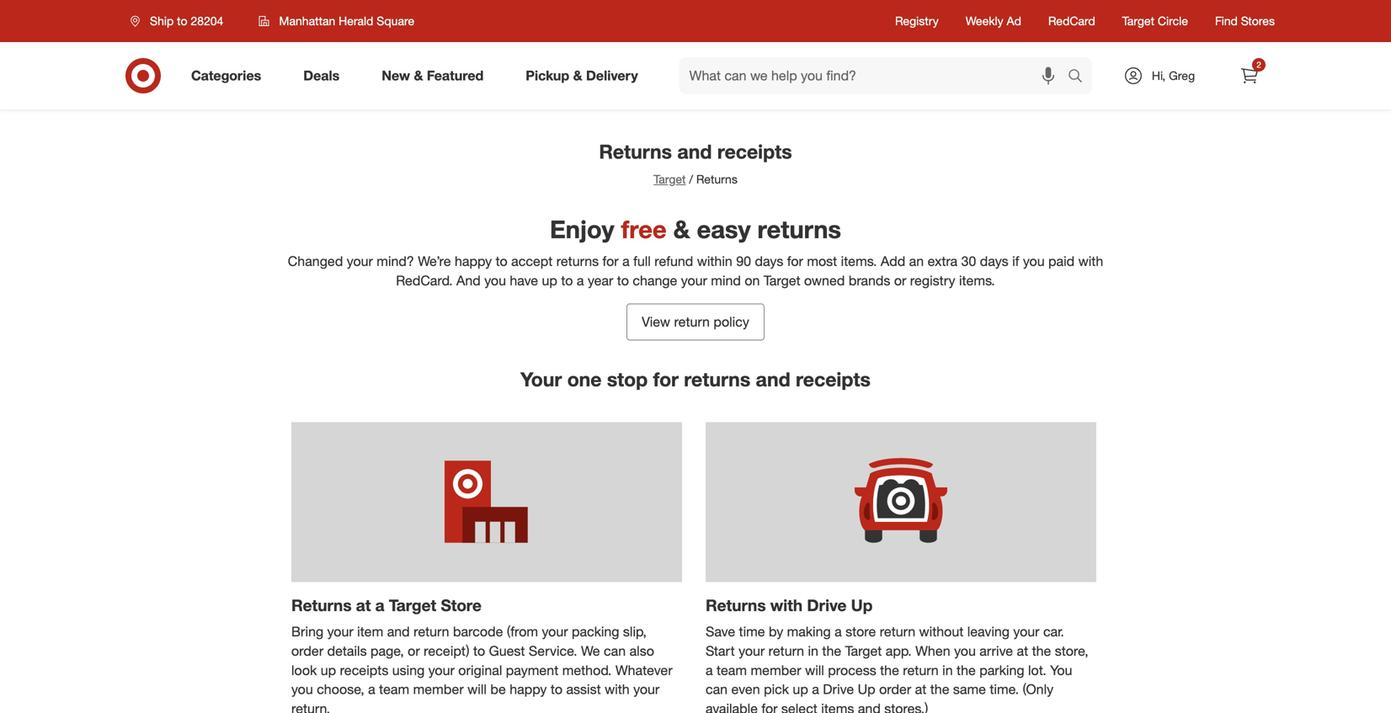 Task type: describe. For each thing, give the bounding box(es) containing it.
a up select
[[812, 682, 819, 698]]

year
[[588, 272, 614, 289]]

and
[[457, 272, 481, 289]]

return down when
[[903, 662, 939, 679]]

ship to 28204 button
[[120, 6, 241, 36]]

with inside bring your item and return barcode (from your packing slip, order details page, or receipt) to guest service. we can also look up receipts using your original payment method. whatever you choose, a team member will be happy to assist with your return.
[[605, 682, 630, 698]]

your down refund
[[681, 272, 707, 289]]

for right stop
[[653, 368, 679, 391]]

whatever
[[616, 662, 673, 679]]

item
[[357, 624, 383, 640]]

(only
[[1023, 682, 1054, 698]]

or inside bring your item and return barcode (from your packing slip, order details page, or receipt) to guest service. we can also look up receipts using your original payment method. whatever you choose, a team member will be happy to assist with your return.
[[408, 643, 420, 659]]

you
[[1051, 662, 1073, 679]]

target inside 'link'
[[1123, 13, 1155, 28]]

manhattan herald square button
[[248, 6, 426, 36]]

up inside bring your item and return barcode (from your packing slip, order details page, or receipt) to guest service. we can also look up receipts using your original payment method. whatever you choose, a team member will be happy to assist with your return.
[[321, 662, 336, 679]]

team inside bring your item and return barcode (from your packing slip, order details page, or receipt) to guest service. we can also look up receipts using your original payment method. whatever you choose, a team member will be happy to assist with your return.
[[379, 682, 409, 698]]

select
[[782, 701, 818, 713]]

2 days from the left
[[980, 253, 1009, 270]]

using
[[392, 662, 425, 679]]

deals link
[[289, 57, 361, 94]]

new & featured link
[[367, 57, 505, 94]]

enjoy
[[550, 215, 614, 244]]

receipts inside returns and receipts target / returns
[[718, 140, 792, 163]]

greg
[[1169, 68, 1195, 83]]

payment
[[506, 662, 559, 679]]

a up item
[[375, 596, 385, 615]]

save time by making a store return without leaving your car. start your return in the target app. when you arrive at the store, a team member will process the return in the parking lot. you can even pick up a drive up order at the same time. (only available for select items and stores.)
[[706, 624, 1089, 713]]

featured
[[427, 67, 484, 84]]

even
[[732, 682, 760, 698]]

mind
[[711, 272, 741, 289]]

assist
[[566, 682, 601, 698]]

paid
[[1049, 253, 1075, 270]]

stores
[[1241, 13, 1275, 28]]

on
[[745, 272, 760, 289]]

/
[[689, 172, 693, 186]]

can inside bring your item and return barcode (from your packing slip, order details page, or receipt) to guest service. we can also look up receipts using your original payment method. whatever you choose, a team member will be happy to assist with your return.
[[604, 643, 626, 659]]

refund
[[655, 253, 693, 270]]

to left accept
[[496, 253, 508, 270]]

changed
[[288, 253, 343, 270]]

drive inside save time by making a store return without leaving your car. start your return in the target app. when you arrive at the store, a team member will process the return in the parking lot. you can even pick up a drive up order at the same time. (only available for select items and stores.)
[[823, 682, 854, 698]]

to left the year
[[561, 272, 573, 289]]

change
[[633, 272, 678, 289]]

items
[[821, 701, 854, 713]]

return up app.
[[880, 624, 916, 640]]

return right view
[[674, 314, 710, 330]]

up inside save time by making a store return without leaving your car. start your return in the target app. when you arrive at the store, a team member will process the return in the parking lot. you can even pick up a drive up order at the same time. (only available for select items and stores.)
[[793, 682, 808, 698]]

brands
[[849, 272, 891, 289]]

target circle
[[1123, 13, 1188, 28]]

view
[[642, 314, 671, 330]]

return.
[[291, 701, 330, 713]]

30
[[962, 253, 977, 270]]

1 days from the left
[[755, 253, 784, 270]]

the up lot.
[[1032, 643, 1051, 659]]

receipt)
[[424, 643, 470, 659]]

square
[[377, 13, 415, 28]]

to left assist
[[551, 682, 563, 698]]

target inside the changed your mind? we're happy to accept returns for a full refund within 90 days for most items. add an extra 30 days if you paid with redcard. and you have up to a year to change your mind on target owned brands or registry items.
[[764, 272, 801, 289]]

your left mind?
[[347, 253, 373, 270]]

weekly ad
[[966, 13, 1022, 28]]

pickup
[[526, 67, 570, 84]]

will inside bring your item and return barcode (from your packing slip, order details page, or receipt) to guest service. we can also look up receipts using your original payment method. whatever you choose, a team member will be happy to assist with your return.
[[468, 682, 487, 698]]

pick
[[764, 682, 789, 698]]

member inside bring your item and return barcode (from your packing slip, order details page, or receipt) to guest service. we can also look up receipts using your original payment method. whatever you choose, a team member will be happy to assist with your return.
[[413, 682, 464, 698]]

happy inside bring your item and return barcode (from your packing slip, order details page, or receipt) to guest service. we can also look up receipts using your original payment method. whatever you choose, a team member will be happy to assist with your return.
[[510, 682, 547, 698]]

or inside the changed your mind? we're happy to accept returns for a full refund within 90 days for most items. add an extra 30 days if you paid with redcard. and you have up to a year to change your mind on target owned brands or registry items.
[[894, 272, 907, 289]]

be
[[491, 682, 506, 698]]

redcard link
[[1049, 13, 1096, 29]]

weekly ad link
[[966, 13, 1022, 29]]

2 vertical spatial at
[[915, 682, 927, 698]]

returns for enjoy free & easy returns
[[758, 215, 841, 244]]

view return policy link
[[627, 304, 765, 341]]

returns right /
[[697, 172, 738, 186]]

choose,
[[317, 682, 364, 698]]

your
[[521, 368, 562, 391]]

accept
[[511, 253, 553, 270]]

0 vertical spatial in
[[808, 643, 819, 659]]

and inside bring your item and return barcode (from your packing slip, order details page, or receipt) to guest service. we can also look up receipts using your original payment method. whatever you choose, a team member will be happy to assist with your return.
[[387, 624, 410, 640]]

hi,
[[1152, 68, 1166, 83]]

2 horizontal spatial receipts
[[796, 368, 871, 391]]

returns and receipts target / returns
[[599, 140, 792, 186]]

within
[[697, 253, 733, 270]]

arrive
[[980, 643, 1013, 659]]

team inside save time by making a store return without leaving your car. start your return in the target app. when you arrive at the store, a team member will process the return in the parking lot. you can even pick up a drive up order at the same time. (only available for select items and stores.)
[[717, 662, 747, 679]]

stop
[[607, 368, 648, 391]]

by
[[769, 624, 784, 640]]

2 link
[[1231, 57, 1269, 94]]

start
[[706, 643, 735, 659]]

have
[[510, 272, 538, 289]]

original
[[458, 662, 502, 679]]

to right the year
[[617, 272, 629, 289]]

bring
[[291, 624, 324, 640]]

returns for with
[[706, 596, 766, 615]]

you inside bring your item and return barcode (from your packing slip, order details page, or receipt) to guest service. we can also look up receipts using your original payment method. whatever you choose, a team member will be happy to assist with your return.
[[291, 682, 313, 698]]

target circle link
[[1123, 13, 1188, 29]]

0 vertical spatial drive
[[807, 596, 847, 615]]

redcard
[[1049, 13, 1096, 28]]

method.
[[562, 662, 612, 679]]

without
[[919, 624, 964, 640]]

you right and
[[485, 272, 506, 289]]

save
[[706, 624, 735, 640]]

barcode
[[453, 624, 503, 640]]

a left 'full'
[[623, 253, 630, 270]]

owned
[[804, 272, 845, 289]]

add
[[881, 253, 906, 270]]

and inside returns and receipts target / returns
[[678, 140, 712, 163]]

find
[[1215, 13, 1238, 28]]

the down app.
[[880, 662, 899, 679]]

1 vertical spatial with
[[771, 596, 803, 615]]

returns for and
[[599, 140, 672, 163]]

registry
[[895, 13, 939, 28]]

car.
[[1044, 624, 1065, 640]]

the up same
[[957, 662, 976, 679]]

for left most
[[787, 253, 803, 270]]

order inside save time by making a store return without leaving your car. start your return in the target app. when you arrive at the store, a team member will process the return in the parking lot. you can even pick up a drive up order at the same time. (only available for select items and stores.)
[[879, 682, 912, 698]]

& for new
[[414, 67, 423, 84]]

your one stop for returns and receipts
[[521, 368, 871, 391]]

if
[[1013, 253, 1020, 270]]

process
[[828, 662, 877, 679]]

returns at a target store
[[291, 596, 482, 615]]

pickup & delivery
[[526, 67, 638, 84]]

find stores link
[[1215, 13, 1275, 29]]

one
[[568, 368, 602, 391]]

up inside the changed your mind? we're happy to accept returns for a full refund within 90 days for most items. add an extra 30 days if you paid with redcard. and you have up to a year to change your mind on target owned brands or registry items.
[[542, 272, 558, 289]]

90
[[736, 253, 751, 270]]

can inside save time by making a store return without leaving your car. start your return in the target app. when you arrive at the store, a team member will process the return in the parking lot. you can even pick up a drive up order at the same time. (only available for select items and stores.)
[[706, 682, 728, 698]]

time.
[[990, 682, 1019, 698]]

we
[[581, 643, 600, 659]]



Task type: vqa. For each thing, say whether or not it's contained in the screenshot.
Check
no



Task type: locate. For each thing, give the bounding box(es) containing it.
at up stores.)
[[915, 682, 927, 698]]

What can we help you find? suggestions appear below search field
[[679, 57, 1072, 94]]

can
[[604, 643, 626, 659], [706, 682, 728, 698]]

28204
[[191, 13, 224, 28]]

in down making
[[808, 643, 819, 659]]

or
[[894, 272, 907, 289], [408, 643, 420, 659]]

page,
[[371, 643, 404, 659]]

drive up making
[[807, 596, 847, 615]]

policy
[[714, 314, 750, 330]]

0 horizontal spatial member
[[413, 682, 464, 698]]

packing
[[572, 624, 620, 640]]

for inside save time by making a store return without leaving your car. start your return in the target app. when you arrive at the store, a team member will process the return in the parking lot. you can even pick up a drive up order at the same time. (only available for select items and stores.)
[[762, 701, 778, 713]]

up
[[851, 596, 873, 615], [858, 682, 876, 698]]

0 horizontal spatial items.
[[841, 253, 877, 270]]

lot.
[[1028, 662, 1047, 679]]

1 vertical spatial receipts
[[796, 368, 871, 391]]

a left the year
[[577, 272, 584, 289]]

new & featured
[[382, 67, 484, 84]]

to up "original"
[[473, 643, 485, 659]]

member up pick
[[751, 662, 802, 679]]

1 horizontal spatial days
[[980, 253, 1009, 270]]

1 horizontal spatial order
[[879, 682, 912, 698]]

0 horizontal spatial or
[[408, 643, 420, 659]]

manhattan
[[279, 13, 335, 28]]

your left car.
[[1014, 624, 1040, 640]]

your
[[347, 253, 373, 270], [681, 272, 707, 289], [327, 624, 354, 640], [542, 624, 568, 640], [1014, 624, 1040, 640], [739, 643, 765, 659], [429, 662, 455, 679], [634, 682, 660, 698]]

to right ship
[[177, 13, 187, 28]]

will left 'process'
[[805, 662, 824, 679]]

order inside bring your item and return barcode (from your packing slip, order details page, or receipt) to guest service. we can also look up receipts using your original payment method. whatever you choose, a team member will be happy to assist with your return.
[[291, 643, 324, 659]]

registry link
[[895, 13, 939, 29]]

0 horizontal spatial order
[[291, 643, 324, 659]]

your down whatever
[[634, 682, 660, 698]]

most
[[807, 253, 837, 270]]

will
[[805, 662, 824, 679], [468, 682, 487, 698]]

target right on
[[764, 272, 801, 289]]

a left store at the bottom right of the page
[[835, 624, 842, 640]]

changed your mind? we're happy to accept returns for a full refund within 90 days for most items. add an extra 30 days if you paid with redcard. and you have up to a year to change your mind on target owned brands or registry items.
[[288, 253, 1104, 289]]

0 vertical spatial or
[[894, 272, 907, 289]]

categories
[[191, 67, 261, 84]]

1 vertical spatial or
[[408, 643, 420, 659]]

to inside ship to 28204 dropdown button
[[177, 13, 187, 28]]

store,
[[1055, 643, 1089, 659]]

days right 90
[[755, 253, 784, 270]]

returns up target link
[[599, 140, 672, 163]]

member
[[751, 662, 802, 679], [413, 682, 464, 698]]

0 vertical spatial returns
[[758, 215, 841, 244]]

making
[[787, 624, 831, 640]]

a
[[623, 253, 630, 270], [577, 272, 584, 289], [375, 596, 385, 615], [835, 624, 842, 640], [706, 662, 713, 679], [368, 682, 375, 698], [812, 682, 819, 698]]

for up the year
[[603, 253, 619, 270]]

with up by
[[771, 596, 803, 615]]

1 horizontal spatial returns
[[684, 368, 751, 391]]

0 vertical spatial order
[[291, 643, 324, 659]]

return inside bring your item and return barcode (from your packing slip, order details page, or receipt) to guest service. we can also look up receipts using your original payment method. whatever you choose, a team member will be happy to assist with your return.
[[414, 624, 449, 640]]

0 horizontal spatial receipts
[[340, 662, 389, 679]]

0 horizontal spatial in
[[808, 643, 819, 659]]

drive
[[807, 596, 847, 615], [823, 682, 854, 698]]

team down using
[[379, 682, 409, 698]]

return down by
[[769, 643, 804, 659]]

full
[[634, 253, 651, 270]]

1 vertical spatial at
[[1017, 643, 1029, 659]]

in down when
[[943, 662, 953, 679]]

the up 'process'
[[822, 643, 842, 659]]

1 horizontal spatial or
[[894, 272, 907, 289]]

0 horizontal spatial with
[[605, 682, 630, 698]]

0 horizontal spatial up
[[321, 662, 336, 679]]

target link
[[654, 172, 686, 186]]

up
[[542, 272, 558, 289], [321, 662, 336, 679], [793, 682, 808, 698]]

or down add
[[894, 272, 907, 289]]

0 vertical spatial items.
[[841, 253, 877, 270]]

pickup & delivery link
[[512, 57, 659, 94]]

(from
[[507, 624, 538, 640]]

team down start on the right
[[717, 662, 747, 679]]

0 horizontal spatial happy
[[455, 253, 492, 270]]

your up service.
[[542, 624, 568, 640]]

app.
[[886, 643, 912, 659]]

returns
[[599, 140, 672, 163], [697, 172, 738, 186], [291, 596, 352, 615], [706, 596, 766, 615]]

up up store at the bottom right of the page
[[851, 596, 873, 615]]

receipts
[[718, 140, 792, 163], [796, 368, 871, 391], [340, 662, 389, 679]]

0 horizontal spatial at
[[356, 596, 371, 615]]

for
[[603, 253, 619, 270], [787, 253, 803, 270], [653, 368, 679, 391], [762, 701, 778, 713]]

1 vertical spatial order
[[879, 682, 912, 698]]

return
[[674, 314, 710, 330], [414, 624, 449, 640], [880, 624, 916, 640], [769, 643, 804, 659], [903, 662, 939, 679]]

you down leaving
[[954, 643, 976, 659]]

items. up brands
[[841, 253, 877, 270]]

1 vertical spatial up
[[858, 682, 876, 698]]

0 horizontal spatial &
[[414, 67, 423, 84]]

1 vertical spatial up
[[321, 662, 336, 679]]

ship to 28204
[[150, 13, 224, 28]]

ad
[[1007, 13, 1022, 28]]

will inside save time by making a store return without leaving your car. start your return in the target app. when you arrive at the store, a team member will process the return in the parking lot. you can even pick up a drive up order at the same time. (only available for select items and stores.)
[[805, 662, 824, 679]]

1 horizontal spatial team
[[717, 662, 747, 679]]

returns up 'bring'
[[291, 596, 352, 615]]

up up choose,
[[321, 662, 336, 679]]

free
[[621, 215, 667, 244]]

target left /
[[654, 172, 686, 186]]

& right new
[[414, 67, 423, 84]]

0 vertical spatial at
[[356, 596, 371, 615]]

1 vertical spatial member
[[413, 682, 464, 698]]

weekly
[[966, 13, 1004, 28]]

guest
[[489, 643, 525, 659]]

receipts inside bring your item and return barcode (from your packing slip, order details page, or receipt) to guest service. we can also look up receipts using your original payment method. whatever you choose, a team member will be happy to assist with your return.
[[340, 662, 389, 679]]

order down 'bring'
[[291, 643, 324, 659]]

& for pickup
[[573, 67, 583, 84]]

team
[[717, 662, 747, 679], [379, 682, 409, 698]]

happy inside the changed your mind? we're happy to accept returns for a full refund within 90 days for most items. add an extra 30 days if you paid with redcard. and you have up to a year to change your mind on target owned brands or registry items.
[[455, 253, 492, 270]]

store
[[846, 624, 876, 640]]

up up select
[[793, 682, 808, 698]]

with inside the changed your mind? we're happy to accept returns for a full refund within 90 days for most items. add an extra 30 days if you paid with redcard. and you have up to a year to change your mind on target owned brands or registry items.
[[1079, 253, 1104, 270]]

0 horizontal spatial team
[[379, 682, 409, 698]]

your up the details
[[327, 624, 354, 640]]

also
[[630, 643, 654, 659]]

1 horizontal spatial member
[[751, 662, 802, 679]]

0 vertical spatial will
[[805, 662, 824, 679]]

& right pickup
[[573, 67, 583, 84]]

1 horizontal spatial will
[[805, 662, 824, 679]]

1 horizontal spatial happy
[[510, 682, 547, 698]]

up down 'process'
[[858, 682, 876, 698]]

0 vertical spatial member
[[751, 662, 802, 679]]

returns
[[758, 215, 841, 244], [557, 253, 599, 270], [684, 368, 751, 391]]

0 vertical spatial with
[[1079, 253, 1104, 270]]

returns for at
[[291, 596, 352, 615]]

1 horizontal spatial receipts
[[718, 140, 792, 163]]

returns down the policy
[[684, 368, 751, 391]]

and
[[678, 140, 712, 163], [756, 368, 791, 391], [387, 624, 410, 640], [858, 701, 881, 713]]

will down "original"
[[468, 682, 487, 698]]

hi, greg
[[1152, 68, 1195, 83]]

0 vertical spatial receipts
[[718, 140, 792, 163]]

we're
[[418, 253, 451, 270]]

and inside save time by making a store return without leaving your car. start your return in the target app. when you arrive at the store, a team member will process the return in the parking lot. you can even pick up a drive up order at the same time. (only available for select items and stores.)
[[858, 701, 881, 713]]

when
[[916, 643, 951, 659]]

member inside save time by making a store return without leaving your car. start your return in the target app. when you arrive at the store, a team member will process the return in the parking lot. you can even pick up a drive up order at the same time. (only available for select items and stores.)
[[751, 662, 802, 679]]

days left if
[[980, 253, 1009, 270]]

delivery
[[586, 67, 638, 84]]

returns inside the changed your mind? we're happy to accept returns for a full refund within 90 days for most items. add an extra 30 days if you paid with redcard. and you have up to a year to change your mind on target owned brands or registry items.
[[557, 253, 599, 270]]

to
[[177, 13, 187, 28], [496, 253, 508, 270], [561, 272, 573, 289], [617, 272, 629, 289], [473, 643, 485, 659], [551, 682, 563, 698]]

store
[[441, 596, 482, 615]]

you inside save time by making a store return without leaving your car. start your return in the target app. when you arrive at the store, a team member will process the return in the parking lot. you can even pick up a drive up order at the same time. (only available for select items and stores.)
[[954, 643, 976, 659]]

0 vertical spatial team
[[717, 662, 747, 679]]

up inside save time by making a store return without leaving your car. start your return in the target app. when you arrive at the store, a team member will process the return in the parking lot. you can even pick up a drive up order at the same time. (only available for select items and stores.)
[[858, 682, 876, 698]]

with down whatever
[[605, 682, 630, 698]]

can right we
[[604, 643, 626, 659]]

returns for your one stop for returns and receipts
[[684, 368, 751, 391]]

0 horizontal spatial returns
[[557, 253, 599, 270]]

registry
[[910, 272, 956, 289]]

2 vertical spatial returns
[[684, 368, 751, 391]]

an
[[909, 253, 924, 270]]

target inside returns and receipts target / returns
[[654, 172, 686, 186]]

stores.)
[[885, 701, 929, 713]]

with right paid
[[1079, 253, 1104, 270]]

the left same
[[931, 682, 950, 698]]

2 horizontal spatial up
[[793, 682, 808, 698]]

2 vertical spatial receipts
[[340, 662, 389, 679]]

for down pick
[[762, 701, 778, 713]]

you right if
[[1023, 253, 1045, 270]]

up right have
[[542, 272, 558, 289]]

0 vertical spatial can
[[604, 643, 626, 659]]

1 horizontal spatial up
[[542, 272, 558, 289]]

1 vertical spatial returns
[[557, 253, 599, 270]]

1 vertical spatial items.
[[959, 272, 995, 289]]

service.
[[529, 643, 577, 659]]

target inside save time by making a store return without leaving your car. start your return in the target app. when you arrive at the store, a team member will process the return in the parking lot. you can even pick up a drive up order at the same time. (only available for select items and stores.)
[[845, 643, 882, 659]]

1 vertical spatial team
[[379, 682, 409, 698]]

1 vertical spatial can
[[706, 682, 728, 698]]

view return policy
[[642, 314, 750, 330]]

can up available
[[706, 682, 728, 698]]

2 vertical spatial up
[[793, 682, 808, 698]]

same
[[953, 682, 986, 698]]

a inside bring your item and return barcode (from your packing slip, order details page, or receipt) to guest service. we can also look up receipts using your original payment method. whatever you choose, a team member will be happy to assist with your return.
[[368, 682, 375, 698]]

at up item
[[356, 596, 371, 615]]

or up using
[[408, 643, 420, 659]]

1 horizontal spatial with
[[771, 596, 803, 615]]

in
[[808, 643, 819, 659], [943, 662, 953, 679]]

1 vertical spatial happy
[[510, 682, 547, 698]]

2 horizontal spatial returns
[[758, 215, 841, 244]]

0 vertical spatial up
[[542, 272, 558, 289]]

items. down 30
[[959, 272, 995, 289]]

search button
[[1060, 57, 1101, 98]]

details
[[327, 643, 367, 659]]

drive up items
[[823, 682, 854, 698]]

0 horizontal spatial can
[[604, 643, 626, 659]]

a down start on the right
[[706, 662, 713, 679]]

returns up save
[[706, 596, 766, 615]]

2 horizontal spatial at
[[1017, 643, 1029, 659]]

enjoy free & easy returns
[[550, 215, 841, 244]]

1 horizontal spatial in
[[943, 662, 953, 679]]

returns with drive up
[[706, 596, 873, 615]]

1 horizontal spatial &
[[573, 67, 583, 84]]

happy down payment
[[510, 682, 547, 698]]

2 vertical spatial with
[[605, 682, 630, 698]]

1 vertical spatial will
[[468, 682, 487, 698]]

target down store at the bottom right of the page
[[845, 643, 882, 659]]

target
[[1123, 13, 1155, 28], [654, 172, 686, 186], [764, 272, 801, 289], [389, 596, 436, 615], [845, 643, 882, 659]]

at up lot.
[[1017, 643, 1029, 659]]

your down time
[[739, 643, 765, 659]]

1 vertical spatial drive
[[823, 682, 854, 698]]

2 horizontal spatial with
[[1079, 253, 1104, 270]]

slip,
[[623, 624, 647, 640]]

leaving
[[968, 624, 1010, 640]]

returns up the year
[[557, 253, 599, 270]]

order up stores.)
[[879, 682, 912, 698]]

0 horizontal spatial days
[[755, 253, 784, 270]]

0 horizontal spatial will
[[468, 682, 487, 698]]

a right choose,
[[368, 682, 375, 698]]

returns up most
[[758, 215, 841, 244]]

return up the receipt)
[[414, 624, 449, 640]]

items.
[[841, 253, 877, 270], [959, 272, 995, 289]]

herald
[[339, 13, 373, 28]]

1 vertical spatial in
[[943, 662, 953, 679]]

1 horizontal spatial can
[[706, 682, 728, 698]]

happy up and
[[455, 253, 492, 270]]

target left store on the left
[[389, 596, 436, 615]]

1 horizontal spatial at
[[915, 682, 927, 698]]

you down look
[[291, 682, 313, 698]]

1 horizontal spatial items.
[[959, 272, 995, 289]]

2 horizontal spatial &
[[674, 215, 690, 244]]

2
[[1257, 59, 1262, 70]]

your down the receipt)
[[429, 662, 455, 679]]

member down using
[[413, 682, 464, 698]]

& up refund
[[674, 215, 690, 244]]

order
[[291, 643, 324, 659], [879, 682, 912, 698]]

0 vertical spatial happy
[[455, 253, 492, 270]]

mind?
[[377, 253, 414, 270]]

0 vertical spatial up
[[851, 596, 873, 615]]

target left the circle
[[1123, 13, 1155, 28]]



